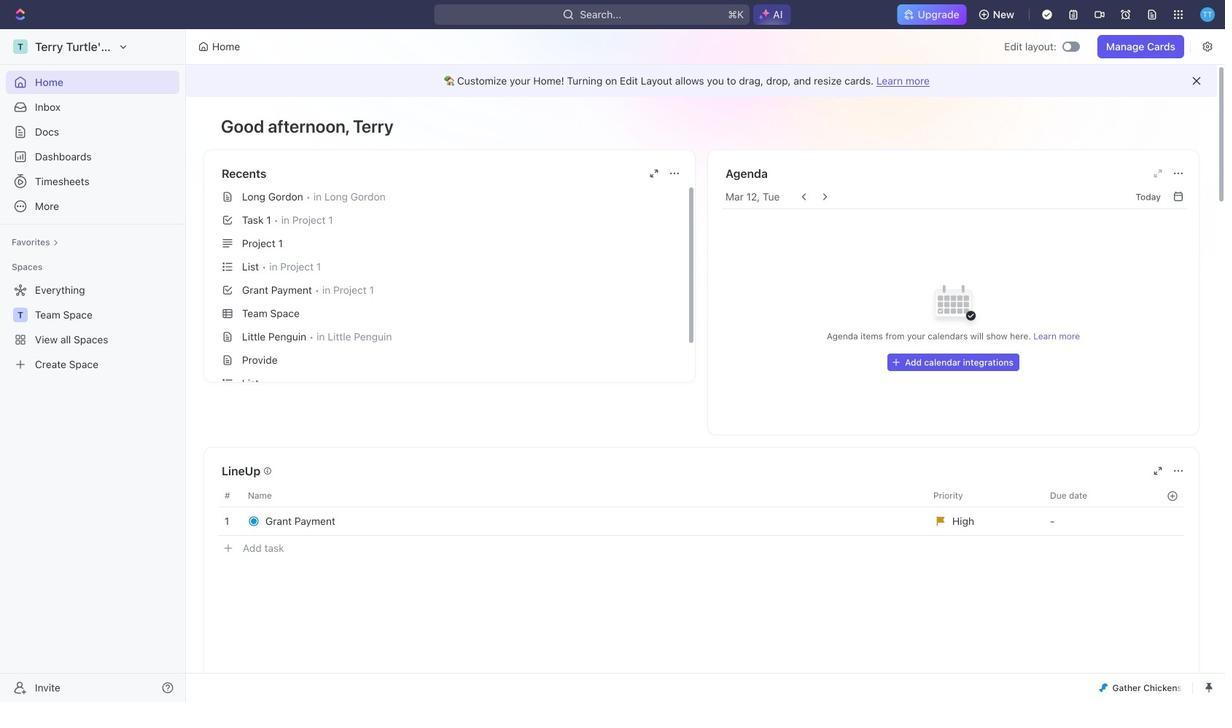 Task type: describe. For each thing, give the bounding box(es) containing it.
terry turtle's workspace, , element
[[13, 39, 28, 54]]

tree inside sidebar navigation
[[6, 279, 179, 376]]

sidebar navigation
[[0, 29, 189, 703]]



Task type: locate. For each thing, give the bounding box(es) containing it.
team space, , element
[[13, 308, 28, 322]]

alert
[[186, 65, 1218, 97]]

tree
[[6, 279, 179, 376]]

drumstick bite image
[[1100, 684, 1108, 693]]



Task type: vqa. For each thing, say whether or not it's contained in the screenshot.
Field
no



